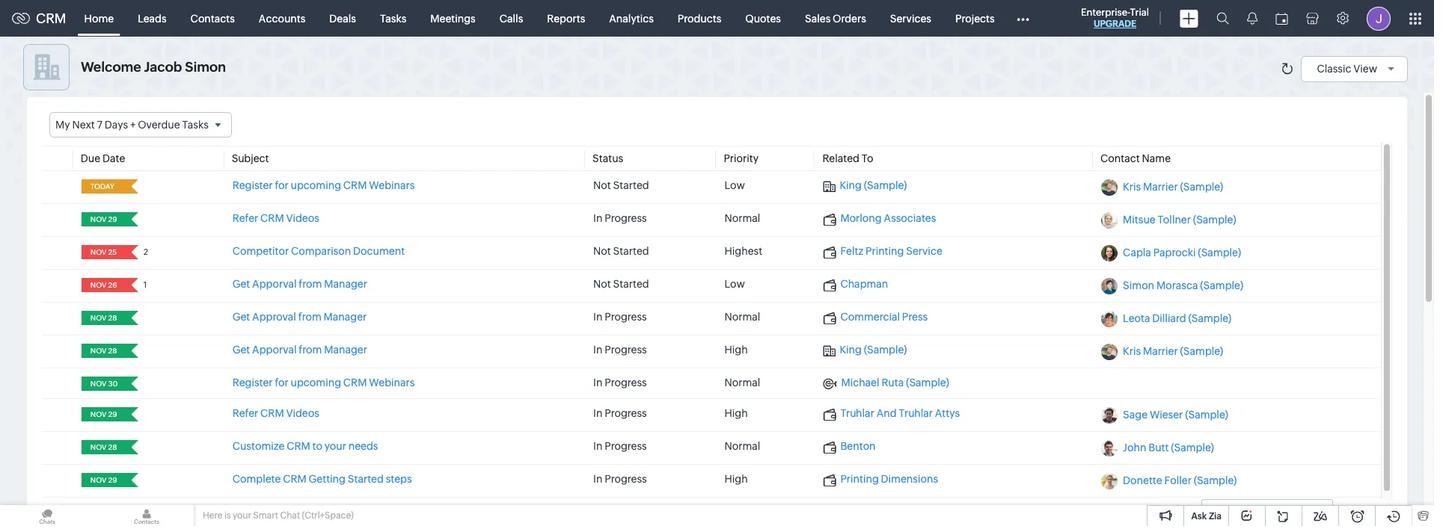 Task type: vqa. For each thing, say whether or not it's contained in the screenshot.


Task type: locate. For each thing, give the bounding box(es) containing it.
from down get approval from manager link
[[299, 344, 322, 356]]

2 vertical spatial not
[[594, 279, 611, 291]]

1 refer crm videos from the top
[[233, 213, 319, 225]]

2 upcoming from the top
[[291, 377, 341, 389]]

1 vertical spatial king (sample)
[[840, 344, 907, 356]]

ask
[[1192, 512, 1207, 522]]

king up "michael" on the bottom of page
[[840, 344, 862, 356]]

truhlar left and
[[841, 408, 875, 420]]

your
[[325, 441, 346, 453], [233, 511, 251, 522]]

2 high from the top
[[725, 408, 748, 420]]

1 vertical spatial your
[[233, 511, 251, 522]]

0 vertical spatial refer
[[233, 213, 258, 225]]

1 vertical spatial kris marrier (sample)
[[1123, 346, 1224, 358]]

(sample) for the donette foller (sample) link
[[1194, 475, 1238, 487]]

2 kris marrier (sample) link from the top
[[1123, 346, 1224, 358]]

create menu element
[[1171, 0, 1208, 36]]

1 upcoming from the top
[[291, 180, 341, 192]]

analytics link
[[597, 0, 666, 36]]

1 vertical spatial not
[[594, 246, 611, 258]]

contacts link
[[179, 0, 247, 36]]

3 in from the top
[[594, 344, 603, 356]]

1 register from the top
[[233, 180, 273, 192]]

(sample) for kris marrier (sample) link related to low
[[1181, 181, 1224, 193]]

progress for commercial
[[605, 311, 647, 323]]

(sample) for high's kris marrier (sample) link
[[1181, 346, 1224, 358]]

not
[[594, 180, 611, 192], [594, 246, 611, 258], [594, 279, 611, 291]]

1 vertical spatial low
[[725, 279, 745, 291]]

register for upcoming crm webinars for not
[[233, 180, 415, 192]]

get apporval from manager link
[[233, 279, 367, 291], [233, 344, 367, 356]]

capla paprocki (sample) link
[[1123, 247, 1242, 259]]

in
[[594, 213, 603, 225], [594, 311, 603, 323], [594, 344, 603, 356], [594, 377, 603, 389], [594, 408, 603, 420], [594, 441, 603, 453], [594, 474, 603, 486]]

sales orders
[[805, 12, 867, 24]]

2 refer crm videos link from the top
[[233, 408, 319, 420]]

get apporval from manager link up get approval from manager link
[[233, 279, 367, 291]]

0 vertical spatial low
[[725, 180, 745, 192]]

3 get from the top
[[233, 344, 250, 356]]

due date
[[81, 153, 125, 165]]

0 vertical spatial high
[[725, 344, 748, 356]]

contacts image
[[100, 506, 194, 527]]

crm up needs in the bottom of the page
[[343, 377, 367, 389]]

0 horizontal spatial tasks
[[182, 119, 209, 131]]

started for king (sample)
[[613, 180, 649, 192]]

1 not from the top
[[594, 180, 611, 192]]

videos up competitor comparison document link
[[286, 213, 319, 225]]

5 progress from the top
[[605, 408, 647, 420]]

in for printing
[[594, 474, 603, 486]]

name
[[1143, 153, 1171, 165]]

1 truhlar from the left
[[841, 408, 875, 420]]

0 vertical spatial marrier
[[1144, 181, 1179, 193]]

1 vertical spatial refer crm videos
[[233, 408, 319, 420]]

2 apporval from the top
[[252, 344, 297, 356]]

kris down contact name
[[1123, 181, 1141, 193]]

1 vertical spatial king
[[840, 344, 862, 356]]

crm up the customize on the bottom left
[[261, 408, 284, 420]]

2 kris marrier (sample) from the top
[[1123, 346, 1224, 358]]

get apporval from manager down get approval from manager link
[[233, 344, 367, 356]]

0 vertical spatial register for upcoming crm webinars link
[[233, 180, 415, 192]]

apporval up the approval
[[252, 279, 297, 291]]

due
[[81, 153, 100, 165]]

king (sample) for high
[[840, 344, 907, 356]]

feltz
[[841, 246, 864, 258]]

apporval
[[252, 279, 297, 291], [252, 344, 297, 356]]

1 webinars from the top
[[369, 180, 415, 192]]

1 vertical spatial get
[[233, 311, 250, 323]]

1 register for upcoming crm webinars link from the top
[[233, 180, 415, 192]]

related to
[[823, 153, 874, 165]]

king (sample) link up "michael" on the bottom of page
[[824, 344, 907, 357]]

1 refer crm videos link from the top
[[233, 213, 319, 225]]

register for upcoming crm webinars link up comparison
[[233, 180, 415, 192]]

1 vertical spatial king (sample) link
[[824, 344, 907, 357]]

1 kris marrier (sample) link from the top
[[1123, 181, 1224, 193]]

my
[[55, 119, 70, 131]]

marrier down name
[[1144, 181, 1179, 193]]

morlong
[[841, 213, 882, 225]]

5 in from the top
[[594, 408, 603, 420]]

refer crm videos up competitor
[[233, 213, 319, 225]]

kris marrier (sample) link down dilliard at the bottom right
[[1123, 346, 1224, 358]]

2 get apporval from manager from the top
[[233, 344, 367, 356]]

(sample) up mitsue tollner (sample)
[[1181, 181, 1224, 193]]

tasks right deals
[[380, 12, 407, 24]]

videos up customize crm to your needs
[[286, 408, 319, 420]]

0 vertical spatial register for upcoming crm webinars
[[233, 180, 415, 192]]

3 not from the top
[[594, 279, 611, 291]]

6 in from the top
[[594, 441, 603, 453]]

0 vertical spatial not
[[594, 180, 611, 192]]

low down the highest
[[725, 279, 745, 291]]

(sample) for capla paprocki (sample) link
[[1199, 247, 1242, 259]]

low
[[725, 180, 745, 192], [725, 279, 745, 291]]

kris marrier (sample) down dilliard at the bottom right
[[1123, 346, 1224, 358]]

orders
[[833, 12, 867, 24]]

in for truhlar
[[594, 408, 603, 420]]

1 vertical spatial webinars
[[369, 377, 415, 389]]

register for upcoming crm webinars up to on the bottom left of the page
[[233, 377, 415, 389]]

sales orders link
[[793, 0, 879, 36]]

0 vertical spatial videos
[[286, 213, 319, 225]]

(sample) right paprocki
[[1199, 247, 1242, 259]]

marrier down dilliard at the bottom right
[[1144, 346, 1179, 358]]

videos for high
[[286, 408, 319, 420]]

webinars up needs in the bottom of the page
[[369, 377, 415, 389]]

+
[[130, 119, 136, 131]]

0 vertical spatial kris marrier (sample) link
[[1123, 181, 1224, 193]]

crm
[[36, 10, 66, 26], [343, 180, 367, 192], [261, 213, 284, 225], [343, 377, 367, 389], [261, 408, 284, 420], [287, 441, 310, 453], [283, 474, 307, 486]]

document
[[353, 246, 405, 258]]

register for upcoming crm webinars link
[[233, 180, 415, 192], [233, 377, 415, 389]]

is
[[224, 511, 231, 522]]

1 normal from the top
[[725, 213, 761, 225]]

0 vertical spatial kris
[[1123, 181, 1141, 193]]

1 vertical spatial get apporval from manager
[[233, 344, 367, 356]]

2 refer from the top
[[233, 408, 258, 420]]

to
[[313, 441, 323, 453]]

services
[[890, 12, 932, 24]]

butt
[[1149, 442, 1169, 454]]

1 vertical spatial videos
[[286, 408, 319, 420]]

2 king (sample) link from the top
[[824, 344, 907, 357]]

date
[[103, 153, 125, 165]]

videos
[[286, 213, 319, 225], [286, 408, 319, 420]]

2 register from the top
[[233, 377, 273, 389]]

1 king (sample) from the top
[[840, 180, 907, 192]]

2 progress from the top
[[605, 311, 647, 323]]

refer crm videos up the customize on the bottom left
[[233, 408, 319, 420]]

2 normal from the top
[[725, 311, 761, 323]]

(sample) for leota dilliard (sample) link
[[1189, 313, 1232, 325]]

2 for from the top
[[275, 377, 289, 389]]

6 in progress from the top
[[594, 441, 647, 453]]

3 high from the top
[[725, 474, 748, 486]]

refer up competitor
[[233, 213, 258, 225]]

(sample) for john butt (sample) link in the right of the page
[[1172, 442, 1215, 454]]

0 vertical spatial king (sample)
[[840, 180, 907, 192]]

2 get apporval from manager link from the top
[[233, 344, 367, 356]]

(sample) for sage wieser (sample) link
[[1186, 410, 1229, 422]]

apporval down the approval
[[252, 344, 297, 356]]

analytics
[[609, 12, 654, 24]]

king (sample) down to
[[840, 180, 907, 192]]

1 vertical spatial refer
[[233, 408, 258, 420]]

from for high
[[299, 344, 322, 356]]

truhlar right and
[[899, 408, 933, 420]]

1 vertical spatial marrier
[[1144, 346, 1179, 358]]

refer crm videos
[[233, 213, 319, 225], [233, 408, 319, 420]]

register for upcoming crm webinars for in
[[233, 377, 415, 389]]

2 king (sample) from the top
[[840, 344, 907, 356]]

king (sample) link
[[824, 180, 907, 193], [824, 344, 907, 357]]

started
[[613, 180, 649, 192], [613, 246, 649, 258], [613, 279, 649, 291], [348, 474, 384, 486]]

2 vertical spatial manager
[[324, 344, 367, 356]]

view
[[1354, 62, 1378, 74]]

accounts
[[259, 12, 306, 24]]

get down get approval from manager link
[[233, 344, 250, 356]]

1 low from the top
[[725, 180, 745, 192]]

service
[[907, 246, 943, 258]]

competitor comparison document
[[233, 246, 405, 258]]

get down competitor
[[233, 279, 250, 291]]

0 vertical spatial not started
[[594, 180, 649, 192]]

1 vertical spatial for
[[275, 377, 289, 389]]

upcoming up competitor comparison document link
[[291, 180, 341, 192]]

1 vertical spatial kris
[[1123, 346, 1141, 358]]

normal for commercial
[[725, 311, 761, 323]]

2 truhlar from the left
[[899, 408, 933, 420]]

1 in from the top
[[594, 213, 603, 225]]

for down the approval
[[275, 377, 289, 389]]

1 videos from the top
[[286, 213, 319, 225]]

calendar image
[[1276, 12, 1289, 24]]

4 normal from the top
[[725, 441, 761, 453]]

king (sample) link for high
[[824, 344, 907, 357]]

2 kris from the top
[[1123, 346, 1141, 358]]

1 vertical spatial high
[[725, 408, 748, 420]]

commercial press
[[841, 311, 928, 323]]

0 vertical spatial refer crm videos link
[[233, 213, 319, 225]]

kris down leota
[[1123, 346, 1141, 358]]

1 vertical spatial register for upcoming crm webinars link
[[233, 377, 415, 389]]

not started
[[594, 180, 649, 192], [594, 246, 649, 258], [594, 279, 649, 291]]

1 vertical spatial printing
[[841, 474, 879, 486]]

2 refer crm videos from the top
[[233, 408, 319, 420]]

king (sample) for low
[[840, 180, 907, 192]]

2 king from the top
[[840, 344, 862, 356]]

low for chapman
[[725, 279, 745, 291]]

0 vertical spatial upcoming
[[291, 180, 341, 192]]

1 not started from the top
[[594, 180, 649, 192]]

truhlar and truhlar attys link
[[824, 408, 960, 421]]

king (sample) down commercial press link
[[840, 344, 907, 356]]

(sample) right butt
[[1172, 442, 1215, 454]]

1 apporval from the top
[[252, 279, 297, 291]]

1 refer from the top
[[233, 213, 258, 225]]

for for in
[[275, 377, 289, 389]]

kris marrier (sample) link
[[1123, 181, 1224, 193], [1123, 346, 1224, 358]]

printing down benton
[[841, 474, 879, 486]]

progress for truhlar
[[605, 408, 647, 420]]

1 king from the top
[[840, 180, 862, 192]]

register up the customize on the bottom left
[[233, 377, 273, 389]]

2 not started from the top
[[594, 246, 649, 258]]

(sample) right dilliard at the bottom right
[[1189, 313, 1232, 325]]

king for low
[[840, 180, 862, 192]]

2 vertical spatial high
[[725, 474, 748, 486]]

(sample) down to
[[864, 180, 907, 192]]

0 vertical spatial tasks
[[380, 12, 407, 24]]

1 get from the top
[[233, 279, 250, 291]]

upcoming up to on the bottom left of the page
[[291, 377, 341, 389]]

0 vertical spatial simon
[[185, 59, 226, 75]]

2
[[144, 248, 148, 257]]

king (sample)
[[840, 180, 907, 192], [840, 344, 907, 356]]

for up competitor
[[275, 180, 289, 192]]

2 register for upcoming crm webinars link from the top
[[233, 377, 415, 389]]

0 vertical spatial manager
[[324, 279, 367, 291]]

1 vertical spatial upcoming
[[291, 377, 341, 389]]

classic
[[1318, 62, 1352, 74]]

1 register for upcoming crm webinars from the top
[[233, 180, 415, 192]]

2 get from the top
[[233, 311, 250, 323]]

7 progress from the top
[[605, 474, 647, 486]]

0 vertical spatial apporval
[[252, 279, 297, 291]]

signals image
[[1248, 12, 1258, 25]]

1 marrier from the top
[[1144, 181, 1179, 193]]

kris marrier (sample) link for low
[[1123, 181, 1224, 193]]

apporval for in
[[252, 344, 297, 356]]

chat
[[280, 511, 300, 522]]

printing down morlong associates link
[[866, 246, 904, 258]]

2 videos from the top
[[286, 408, 319, 420]]

refer crm videos link up competitor
[[233, 213, 319, 225]]

7 in from the top
[[594, 474, 603, 486]]

2 low from the top
[[725, 279, 745, 291]]

2 marrier from the top
[[1144, 346, 1179, 358]]

kris marrier (sample) for high
[[1123, 346, 1224, 358]]

michael ruta (sample)
[[842, 377, 950, 389]]

get left the approval
[[233, 311, 250, 323]]

1 horizontal spatial simon
[[1123, 280, 1155, 292]]

commercial press link
[[824, 311, 928, 325]]

1 vertical spatial manager
[[324, 311, 367, 323]]

1 horizontal spatial truhlar
[[899, 408, 933, 420]]

smart
[[253, 511, 278, 522]]

None field
[[86, 180, 121, 194], [86, 213, 121, 227], [86, 246, 121, 260], [86, 279, 121, 293], [86, 311, 121, 326], [86, 344, 121, 359], [86, 377, 121, 392], [86, 408, 121, 422], [86, 441, 121, 455], [86, 474, 121, 488], [86, 180, 121, 194], [86, 213, 121, 227], [86, 246, 121, 260], [86, 279, 121, 293], [86, 311, 121, 326], [86, 344, 121, 359], [86, 377, 121, 392], [86, 408, 121, 422], [86, 441, 121, 455], [86, 474, 121, 488]]

for for not
[[275, 180, 289, 192]]

0 vertical spatial get apporval from manager
[[233, 279, 367, 291]]

7 in progress from the top
[[594, 474, 647, 486]]

1 vertical spatial register for upcoming crm webinars
[[233, 377, 415, 389]]

register for upcoming crm webinars up comparison
[[233, 180, 415, 192]]

marrier for low
[[1144, 181, 1179, 193]]

from right the approval
[[298, 311, 322, 323]]

3 in progress from the top
[[594, 344, 647, 356]]

classic view
[[1318, 62, 1378, 74]]

subject
[[232, 153, 269, 165]]

tasks
[[380, 12, 407, 24], [182, 119, 209, 131]]

1 high from the top
[[725, 344, 748, 356]]

0 vertical spatial for
[[275, 180, 289, 192]]

4 in from the top
[[594, 377, 603, 389]]

1 vertical spatial get apporval from manager link
[[233, 344, 367, 356]]

normal
[[725, 213, 761, 225], [725, 311, 761, 323], [725, 377, 761, 389], [725, 441, 761, 453]]

refer crm videos link up the customize on the bottom left
[[233, 408, 319, 420]]

2 not from the top
[[594, 246, 611, 258]]

tasks right overdue
[[182, 119, 209, 131]]

your right the is
[[233, 511, 251, 522]]

register for upcoming crm webinars link for in progress
[[233, 377, 415, 389]]

1 kris marrier (sample) from the top
[[1123, 181, 1224, 193]]

get apporval from manager link down get approval from manager link
[[233, 344, 367, 356]]

0 vertical spatial king
[[840, 180, 862, 192]]

for
[[275, 180, 289, 192], [275, 377, 289, 389]]

kris marrier (sample) for low
[[1123, 181, 1224, 193]]

videos for normal
[[286, 213, 319, 225]]

in progress for truhlar
[[594, 408, 647, 420]]

here
[[203, 511, 223, 522]]

register for upcoming crm webinars link up to on the bottom left of the page
[[233, 377, 415, 389]]

crm link
[[12, 10, 66, 26]]

2 vertical spatial not started
[[594, 279, 649, 291]]

from down the competitor comparison document
[[299, 279, 322, 291]]

My Next 7 Days + Overdue Tasks field
[[49, 112, 232, 138]]

kris marrier (sample) up tollner
[[1123, 181, 1224, 193]]

0 horizontal spatial truhlar
[[841, 408, 875, 420]]

leota dilliard (sample) link
[[1123, 313, 1232, 325]]

from for low
[[299, 279, 322, 291]]

commercial
[[841, 311, 900, 323]]

(sample) right tollner
[[1194, 214, 1237, 226]]

0 vertical spatial kris marrier (sample)
[[1123, 181, 1224, 193]]

1 get apporval from manager link from the top
[[233, 279, 367, 291]]

webinars for in progress
[[369, 377, 415, 389]]

register down subject
[[233, 180, 273, 192]]

not started for king
[[594, 180, 649, 192]]

1 for from the top
[[275, 180, 289, 192]]

manager for normal
[[324, 311, 367, 323]]

1 horizontal spatial tasks
[[380, 12, 407, 24]]

normal for morlong
[[725, 213, 761, 225]]

your right to on the bottom left of the page
[[325, 441, 346, 453]]

refer for high
[[233, 408, 258, 420]]

chats image
[[0, 506, 94, 527]]

(sample) right 'morasca' at the right
[[1201, 280, 1244, 292]]

enterprise-trial upgrade
[[1082, 7, 1150, 29]]

customize
[[233, 441, 285, 453]]

3 progress from the top
[[605, 344, 647, 356]]

2 in from the top
[[594, 311, 603, 323]]

1 vertical spatial kris marrier (sample) link
[[1123, 346, 1224, 358]]

4 in progress from the top
[[594, 377, 647, 389]]

0 vertical spatial from
[[299, 279, 322, 291]]

get apporval from manager for in
[[233, 344, 367, 356]]

5 in progress from the top
[[594, 408, 647, 420]]

get approval from manager
[[233, 311, 367, 323]]

manager for high
[[324, 344, 367, 356]]

associates
[[884, 213, 937, 225]]

1 vertical spatial refer crm videos link
[[233, 408, 319, 420]]

in progress for king
[[594, 344, 647, 356]]

(sample) right the wieser
[[1186, 410, 1229, 422]]

2 in progress from the top
[[594, 311, 647, 323]]

progress for michael
[[605, 377, 647, 389]]

4 progress from the top
[[605, 377, 647, 389]]

get apporval from manager up get approval from manager link
[[233, 279, 367, 291]]

0 vertical spatial get apporval from manager link
[[233, 279, 367, 291]]

kris marrier (sample)
[[1123, 181, 1224, 193], [1123, 346, 1224, 358]]

0 vertical spatial get
[[233, 279, 250, 291]]

register
[[233, 180, 273, 192], [233, 377, 273, 389]]

1 vertical spatial not started
[[594, 246, 649, 258]]

kris marrier (sample) link up tollner
[[1123, 181, 1224, 193]]

0 vertical spatial king (sample) link
[[824, 180, 907, 193]]

2 vertical spatial from
[[299, 344, 322, 356]]

donette foller (sample) link
[[1123, 475, 1238, 487]]

1 vertical spatial from
[[298, 311, 322, 323]]

search element
[[1208, 0, 1239, 37]]

king (sample) link down to
[[824, 180, 907, 193]]

simon down capla
[[1123, 280, 1155, 292]]

in for morlong
[[594, 213, 603, 225]]

1 in progress from the top
[[594, 213, 647, 225]]

simon
[[185, 59, 226, 75], [1123, 280, 1155, 292]]

simon right jacob
[[185, 59, 226, 75]]

refer up the customize on the bottom left
[[233, 408, 258, 420]]

marrier for high
[[1144, 346, 1179, 358]]

needs
[[349, 441, 378, 453]]

0 vertical spatial register
[[233, 180, 273, 192]]

refer
[[233, 213, 258, 225], [233, 408, 258, 420]]

1 kris from the top
[[1123, 181, 1141, 193]]

2 webinars from the top
[[369, 377, 415, 389]]

1 progress from the top
[[605, 213, 647, 225]]

1 vertical spatial apporval
[[252, 344, 297, 356]]

0 vertical spatial your
[[325, 441, 346, 453]]

1 king (sample) link from the top
[[824, 180, 907, 193]]

classic view link
[[1318, 62, 1400, 74]]

1 vertical spatial register
[[233, 377, 273, 389]]

low down "priority" link
[[725, 180, 745, 192]]

(sample) down leota dilliard (sample) link
[[1181, 346, 1224, 358]]

king down related to
[[840, 180, 862, 192]]

webinars up document
[[369, 180, 415, 192]]

0 vertical spatial refer crm videos
[[233, 213, 319, 225]]

jacob
[[144, 59, 182, 75]]

tasks inside tasks link
[[380, 12, 407, 24]]

(sample) up zia
[[1194, 475, 1238, 487]]

2 register for upcoming crm webinars from the top
[[233, 377, 415, 389]]

(sample) right ruta
[[906, 377, 950, 389]]

0 vertical spatial webinars
[[369, 180, 415, 192]]

1 vertical spatial tasks
[[182, 119, 209, 131]]

in progress for morlong
[[594, 213, 647, 225]]

2 vertical spatial get
[[233, 344, 250, 356]]

home link
[[72, 0, 126, 36]]

in for michael
[[594, 377, 603, 389]]

3 normal from the top
[[725, 377, 761, 389]]

1 get apporval from manager from the top
[[233, 279, 367, 291]]

related to link
[[823, 153, 874, 165]]



Task type: describe. For each thing, give the bounding box(es) containing it.
morlong associates link
[[824, 213, 937, 226]]

kris for low
[[1123, 181, 1141, 193]]

michael
[[842, 377, 880, 389]]

crm up document
[[343, 180, 367, 192]]

due date link
[[81, 153, 125, 165]]

profile element
[[1358, 0, 1400, 36]]

getting
[[309, 474, 346, 486]]

capla paprocki (sample)
[[1123, 247, 1242, 259]]

crm up competitor
[[261, 213, 284, 225]]

0 horizontal spatial your
[[233, 511, 251, 522]]

reports
[[547, 12, 585, 24]]

progress for king
[[605, 344, 647, 356]]

services link
[[879, 0, 944, 36]]

(ctrl+space)
[[302, 511, 354, 522]]

crm left home link
[[36, 10, 66, 26]]

0 horizontal spatial simon
[[185, 59, 226, 75]]

wieser
[[1150, 410, 1184, 422]]

in progress for printing
[[594, 474, 647, 486]]

get apporval from manager link for in progress
[[233, 344, 367, 356]]

crm left to on the bottom left of the page
[[287, 441, 310, 453]]

tollner
[[1158, 214, 1192, 226]]

meetings
[[431, 12, 476, 24]]

printing dimensions link
[[824, 474, 939, 487]]

register for upcoming crm webinars link for not started
[[233, 180, 415, 192]]

reports link
[[535, 0, 597, 36]]

refer crm videos for high
[[233, 408, 319, 420]]

dimensions
[[881, 474, 939, 486]]

feltz printing service
[[841, 246, 943, 258]]

morasca
[[1157, 280, 1199, 292]]

john butt (sample)
[[1123, 442, 1215, 454]]

in progress for michael
[[594, 377, 647, 389]]

projects
[[956, 12, 995, 24]]

get for normal
[[233, 311, 250, 323]]

(sample) for simon morasca (sample) link
[[1201, 280, 1244, 292]]

create menu image
[[1180, 9, 1199, 27]]

apporval for not
[[252, 279, 297, 291]]

welcome
[[81, 59, 141, 75]]

3 not started from the top
[[594, 279, 649, 291]]

refer crm videos link for normal
[[233, 213, 319, 225]]

upcoming for not
[[291, 180, 341, 192]]

upcoming for in
[[291, 377, 341, 389]]

sales
[[805, 12, 831, 24]]

attys
[[935, 408, 960, 420]]

king (sample) link for low
[[824, 180, 907, 193]]

upgrade
[[1094, 19, 1137, 29]]

customize crm to your needs link
[[233, 441, 378, 453]]

enterprise-
[[1082, 7, 1131, 18]]

to
[[862, 153, 874, 165]]

progress for morlong
[[605, 213, 647, 225]]

donette
[[1123, 475, 1163, 487]]

mitsue tollner (sample)
[[1123, 214, 1237, 226]]

register for in progress
[[233, 377, 273, 389]]

calls link
[[488, 0, 535, 36]]

mitsue tollner (sample) link
[[1123, 214, 1237, 226]]

sage wieser (sample)
[[1123, 410, 1229, 422]]

dilliard
[[1153, 313, 1187, 325]]

get approval from manager link
[[233, 311, 367, 323]]

1 horizontal spatial your
[[325, 441, 346, 453]]

king for high
[[840, 344, 862, 356]]

products
[[678, 12, 722, 24]]

overdue
[[138, 119, 180, 131]]

projects link
[[944, 0, 1007, 36]]

sage
[[1123, 410, 1148, 422]]

contact name
[[1101, 153, 1171, 165]]

morlong associates
[[841, 213, 937, 225]]

in for commercial
[[594, 311, 603, 323]]

from for normal
[[298, 311, 322, 323]]

approval
[[252, 311, 296, 323]]

john
[[1123, 442, 1147, 454]]

chapman link
[[824, 279, 889, 292]]

high for king
[[725, 344, 748, 356]]

tasks inside my next 7 days + overdue tasks field
[[182, 119, 209, 131]]

in progress for commercial
[[594, 311, 647, 323]]

refer for normal
[[233, 213, 258, 225]]

and
[[877, 408, 897, 420]]

1
[[144, 281, 147, 290]]

michael ruta (sample) link
[[824, 377, 950, 390]]

kris marrier (sample) link for high
[[1123, 346, 1224, 358]]

truhlar and truhlar attys
[[841, 408, 960, 420]]

my next 7 days + overdue tasks
[[55, 119, 209, 131]]

welcome jacob simon
[[81, 59, 226, 75]]

complete crm getting started steps link
[[233, 474, 412, 486]]

get apporval from manager link for not started
[[233, 279, 367, 291]]

benton
[[841, 441, 876, 453]]

late by  days image
[[125, 182, 144, 191]]

comparison
[[291, 246, 351, 258]]

printing dimensions
[[841, 474, 939, 486]]

get for high
[[233, 344, 250, 356]]

progress for printing
[[605, 474, 647, 486]]

contact
[[1101, 153, 1140, 165]]

1 vertical spatial simon
[[1123, 280, 1155, 292]]

priority link
[[724, 153, 759, 165]]

webinars for not started
[[369, 180, 415, 192]]

refer crm videos for normal
[[233, 213, 319, 225]]

deals
[[330, 12, 356, 24]]

not started for feltz
[[594, 246, 649, 258]]

refer crm videos link for high
[[233, 408, 319, 420]]

(sample) down commercial press
[[864, 344, 907, 356]]

benton link
[[824, 441, 876, 454]]

status
[[593, 153, 624, 165]]

high for truhlar
[[725, 408, 748, 420]]

Other Modules field
[[1007, 6, 1039, 30]]

7
[[97, 119, 103, 131]]

next
[[72, 119, 95, 131]]

complete
[[233, 474, 281, 486]]

get for low
[[233, 279, 250, 291]]

high for printing
[[725, 474, 748, 486]]

simon morasca (sample)
[[1123, 280, 1244, 292]]

get apporval from manager for not
[[233, 279, 367, 291]]

zia
[[1209, 512, 1222, 522]]

signals element
[[1239, 0, 1267, 37]]

not for crm
[[594, 180, 611, 192]]

crm left the getting
[[283, 474, 307, 486]]

accounts link
[[247, 0, 318, 36]]

feltz printing service link
[[824, 246, 943, 259]]

normal for michael
[[725, 377, 761, 389]]

started for feltz printing service
[[613, 246, 649, 258]]

highest
[[725, 246, 763, 258]]

quotes
[[746, 12, 781, 24]]

trial
[[1131, 7, 1150, 18]]

register for not started
[[233, 180, 273, 192]]

subject link
[[232, 153, 269, 165]]

not for manager
[[594, 279, 611, 291]]

john butt (sample) link
[[1123, 442, 1215, 454]]

home
[[84, 12, 114, 24]]

foller
[[1165, 475, 1192, 487]]

in for king
[[594, 344, 603, 356]]

press
[[903, 311, 928, 323]]

paprocki
[[1154, 247, 1196, 259]]

profile image
[[1367, 6, 1391, 30]]

search image
[[1217, 12, 1230, 25]]

manager for low
[[324, 279, 367, 291]]

low for king (sample)
[[725, 180, 745, 192]]

quotes link
[[734, 0, 793, 36]]

started for chapman
[[613, 279, 649, 291]]

sage wieser (sample) link
[[1123, 410, 1229, 422]]

(sample) for mitsue tollner (sample) link
[[1194, 214, 1237, 226]]

steps
[[386, 474, 412, 486]]

here is your smart chat (ctrl+space)
[[203, 511, 354, 522]]

kris for high
[[1123, 346, 1141, 358]]

status link
[[593, 153, 624, 165]]

6 progress from the top
[[605, 441, 647, 453]]

0 vertical spatial printing
[[866, 246, 904, 258]]

related
[[823, 153, 860, 165]]



